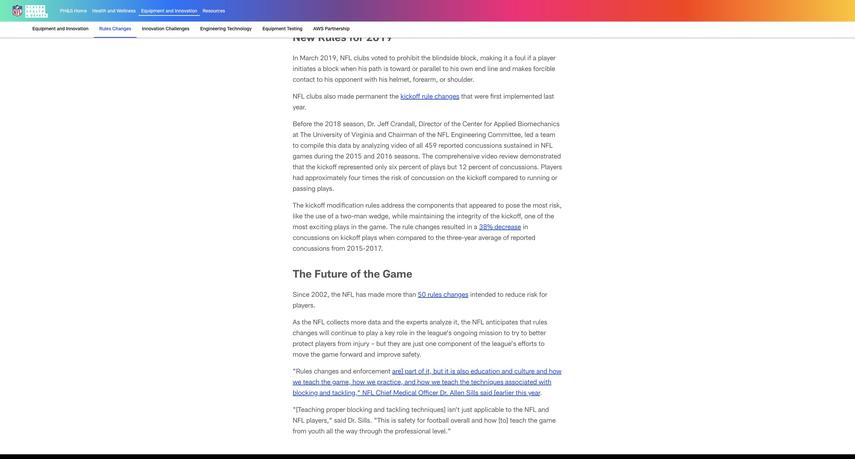 Task type: locate. For each thing, give the bounding box(es) containing it.
overall
[[451, 419, 470, 426]]

rules left changes
[[99, 27, 111, 32]]

the down games
[[306, 165, 315, 172]]

data inside before the 2018 season, dr. jeff crandall, director of the center for applied biomechanics at the university of virginia and chairman of the nfl engineering committee, led a team to compile this data by analyzing video of all 459 reported concussions sustained in nfl games during the 2015 and 2016 seasons. the comprehensive video review demonstrated that the kickoff represented only six percent of plays but 12 percent of concussions. players had approximately four times the risk of concussion on the kickoff compared to running or passing plays.
[[338, 143, 351, 150]]

0 horizontal spatial one
[[426, 342, 436, 349]]

year left average
[[464, 236, 477, 242]]

1 vertical spatial data
[[368, 320, 381, 327]]

or
[[419, 9, 425, 16], [412, 66, 418, 73], [440, 77, 446, 84], [552, 176, 558, 182]]

path
[[369, 66, 382, 73]]

0 horizontal spatial percent
[[399, 165, 421, 172]]

1 vertical spatial just
[[462, 408, 472, 415]]

passing
[[293, 187, 315, 193]]

1 vertical spatial blocking
[[347, 408, 372, 415]]

2 horizontal spatial teach
[[510, 419, 527, 426]]

kickoff inside in concussions on kickoff plays when compared to the three-year average of reported concussions from 2015-2017.
[[341, 236, 360, 242]]

1 horizontal spatial year
[[528, 391, 540, 398]]

from inside "[teaching proper blocking and tackling techniques] isn't just applicable to the nfl and nfl players," said dr. sills. "this is safety for football overall and how [to] teach the game from youth all the way through the professional level."
[[293, 430, 307, 436]]

block
[[323, 66, 339, 73]]

health and wellness
[[92, 9, 136, 14]]

equipment testing link
[[260, 22, 305, 37]]

concussions inside before the 2018 season, dr. jeff crandall, director of the center for applied biomechanics at the university of virginia and chairman of the nfl engineering committee, led a team to compile this data by analyzing video of all 459 reported concussions sustained in nfl games during the 2015 and 2016 seasons. the comprehensive video review demonstrated that the kickoff represented only six percent of plays but 12 percent of concussions. players had approximately four times the risk of concussion on the kickoff compared to running or passing plays.
[[465, 143, 502, 150]]

1 horizontal spatial it
[[504, 56, 508, 62]]

that were first implemented last year.
[[293, 94, 554, 112]]

before
[[293, 122, 312, 129]]

that up the integrity
[[456, 203, 467, 210]]

at the annual meeting, the competition committee presents a report of its findings to the 32 clubs, who vote on proposed new rules or rules changes.
[[293, 0, 555, 16]]

1 vertical spatial equipment and innovation
[[32, 27, 88, 32]]

0 horizontal spatial blocking
[[293, 391, 318, 398]]

dr.
[[368, 122, 376, 129], [440, 391, 448, 398], [348, 419, 356, 426]]

1 vertical spatial one
[[426, 342, 436, 349]]

0 horizontal spatial but
[[376, 342, 386, 349]]

0 horizontal spatial reported
[[439, 143, 463, 150]]

concussions.
[[500, 165, 539, 172]]

game,
[[332, 380, 351, 387]]

blocking up sills. at the bottom of page
[[347, 408, 372, 415]]

1 horizontal spatial said
[[480, 391, 492, 398]]

0 vertical spatial this
[[326, 143, 337, 150]]

0 vertical spatial concussions
[[465, 143, 502, 150]]

to inside "[teaching proper blocking and tackling techniques] isn't just applicable to the nfl and nfl players," said dr. sills. "this is safety for football overall and how [to] teach the game from youth all the way through the professional level."
[[506, 408, 512, 415]]

1 horizontal spatial all
[[417, 143, 423, 150]]

2 horizontal spatial on
[[447, 176, 454, 182]]

1 horizontal spatial blocking
[[347, 408, 372, 415]]

that inside "as the nfl collects more data and the experts analyze it, the nfl anticipates that rules changes will continue to play a key role in the league's ongoing mission to try to better protect players from injury – but they are just one component of the league's efforts to move the game forward and improve safety."
[[520, 320, 532, 327]]

year inside in concussions on kickoff plays when compared to the three-year average of reported concussions from 2015-2017.
[[464, 236, 477, 242]]

said
[[480, 391, 492, 398], [334, 419, 346, 426]]

engineering inside "link"
[[200, 27, 226, 32]]

the up role
[[395, 320, 405, 327]]

1 vertical spatial is
[[451, 370, 455, 376]]

1 vertical spatial game
[[539, 419, 556, 426]]

the right 'findings'
[[546, 0, 555, 5]]

in right decrease
[[523, 225, 528, 232]]

0 horizontal spatial plays
[[334, 225, 350, 232]]

0 horizontal spatial most
[[293, 225, 308, 232]]

1 horizontal spatial engineering
[[451, 133, 486, 139]]

all right youth
[[327, 430, 333, 436]]

of
[[496, 0, 502, 5], [444, 122, 450, 129], [344, 133, 350, 139], [419, 133, 425, 139], [409, 143, 415, 150], [423, 165, 429, 172], [493, 165, 499, 172], [404, 176, 409, 182], [328, 214, 334, 221], [483, 214, 489, 221], [537, 214, 543, 221], [503, 236, 509, 242], [351, 270, 361, 281], [474, 342, 479, 349], [418, 370, 424, 376]]

0 vertical spatial risk
[[391, 176, 402, 182]]

exciting
[[309, 225, 333, 232]]

rules down committee
[[427, 9, 441, 16]]

2 we from the left
[[367, 380, 376, 387]]

1 horizontal spatial risk
[[527, 293, 538, 300]]

clubs up year.
[[306, 94, 322, 101]]

how down applicable
[[484, 419, 497, 426]]

resources
[[203, 9, 225, 14]]

data up play
[[368, 320, 381, 327]]

1 vertical spatial video
[[482, 154, 498, 161]]

a right led on the top right of page
[[535, 133, 539, 139]]

in
[[534, 143, 539, 150], [351, 225, 357, 232], [467, 225, 472, 232], [523, 225, 528, 232], [409, 331, 415, 338]]

"rules
[[293, 370, 312, 376]]

1 horizontal spatial but
[[434, 370, 443, 376]]

but inside before the 2018 season, dr. jeff crandall, director of the center for applied biomechanics at the university of virginia and chairman of the nfl engineering committee, led a team to compile this data by analyzing video of all 459 reported concussions sustained in nfl games during the 2015 and 2016 seasons. the comprehensive video review demonstrated that the kickoff represented only six percent of plays but 12 percent of concussions. players had approximately four times the risk of concussion on the kickoff compared to running or passing plays.
[[447, 165, 457, 172]]

the down mission
[[481, 342, 491, 349]]

on down exciting
[[331, 236, 339, 242]]

0 horizontal spatial on
[[331, 236, 339, 242]]

also
[[324, 94, 336, 101], [457, 370, 469, 376]]

12
[[459, 165, 467, 172]]

plays inside the kickoff modification rules address the components that appeared to pose the most risk, like the use of a two-man wedge, while maintaining the integrity of the kickoff, one of the most exciting plays in the game. the rule changes resulted in a
[[334, 225, 350, 232]]

changes down maintaining
[[415, 225, 440, 232]]

0 horizontal spatial more
[[351, 320, 366, 327]]

1 horizontal spatial on
[[351, 9, 358, 16]]

education
[[471, 370, 500, 376]]

2 vertical spatial from
[[293, 430, 307, 436]]

nfl inside in march 2019, nfl clubs voted to prohibit the blindside block, making it a foul if a player initiates a block when his path is toward or parallel to his own end line and makes forcible contact to his opponent with his helmet, forearm, or shoulder.
[[340, 56, 352, 62]]

2 percent from the left
[[469, 165, 491, 172]]

rules changes link
[[97, 22, 134, 37]]

0 horizontal spatial engineering
[[200, 27, 226, 32]]

0 horizontal spatial dr.
[[348, 419, 356, 426]]

teach right [to]
[[510, 419, 527, 426]]

in
[[293, 56, 298, 62]]

forearm,
[[413, 77, 438, 84]]

1 horizontal spatial equipment and innovation
[[141, 9, 197, 14]]

video down chairman
[[391, 143, 407, 150]]

more left than
[[386, 293, 401, 300]]

0 horizontal spatial when
[[341, 66, 357, 73]]

engineering down center
[[451, 133, 486, 139]]

one right kickoff,
[[525, 214, 536, 221]]

risk inside before the 2018 season, dr. jeff crandall, director of the center for applied biomechanics at the university of virginia and chairman of the nfl engineering committee, led a team to compile this data by analyzing video of all 459 reported concussions sustained in nfl games during the 2015 and 2016 seasons. the comprehensive video review demonstrated that the kickoff represented only six percent of plays but 12 percent of concussions. players had approximately four times the risk of concussion on the kickoff compared to running or passing plays.
[[391, 176, 402, 182]]

plays down two-
[[334, 225, 350, 232]]

league's down "try"
[[492, 342, 517, 349]]

0 horizontal spatial made
[[338, 94, 354, 101]]

teach inside "[teaching proper blocking and tackling techniques] isn't just applicable to the nfl and nfl players," said dr. sills. "this is safety for football overall and how [to] teach the game from youth all the way through the professional level."
[[510, 419, 527, 426]]

center
[[463, 122, 482, 129]]

banner
[[0, 0, 855, 38]]

0 vertical spatial engineering
[[200, 27, 226, 32]]

foul
[[515, 56, 526, 62]]

to left "try"
[[504, 331, 510, 338]]

chief
[[376, 391, 392, 398]]

efforts
[[518, 342, 537, 349]]

1 we from the left
[[293, 380, 301, 387]]

we up officer
[[432, 380, 440, 387]]

to down concussions.
[[520, 176, 526, 182]]

reported down decrease
[[511, 236, 536, 242]]

equipment down player health and safety logo
[[32, 27, 56, 32]]

but left 12
[[447, 165, 457, 172]]

game
[[383, 270, 413, 281]]

it
[[504, 56, 508, 62], [445, 370, 449, 376]]

annual
[[312, 0, 331, 5]]

in march 2019, nfl clubs voted to prohibit the blindside block, making it a foul if a player initiates a block when his path is toward or parallel to his own end line and makes forcible contact to his opponent with his helmet, forearm, or shoulder.
[[293, 56, 556, 84]]

the up parallel
[[421, 56, 431, 62]]

findings
[[513, 0, 536, 5]]

the down helmet,
[[390, 94, 399, 101]]

2 vertical spatial plays
[[362, 236, 377, 242]]

and inside in march 2019, nfl clubs voted to prohibit the blindside block, making it a foul if a player initiates a block when his path is toward or parallel to his own end line and makes forcible contact to his opponent with his helmet, forearm, or shoulder.
[[500, 66, 511, 73]]

to inside in concussions on kickoff plays when compared to the three-year average of reported concussions from 2015-2017.
[[428, 236, 434, 242]]

0 horizontal spatial with
[[365, 77, 377, 84]]

for down techniques]
[[417, 419, 425, 426]]

while
[[392, 214, 408, 221]]

0 vertical spatial video
[[391, 143, 407, 150]]

changes down shoulder.
[[435, 94, 460, 101]]

0 vertical spatial reported
[[439, 143, 463, 150]]

to down the kickoff modification rules address the components that appeared to pose the most risk, like the use of a two-man wedge, while maintaining the integrity of the kickoff, one of the most exciting plays in the game. the rule changes resulted in a
[[428, 236, 434, 242]]

1 vertical spatial concussions
[[293, 236, 330, 242]]

of inside "as the nfl collects more data and the experts analyze it, the nfl anticipates that rules changes will continue to play a key role in the league's ongoing mission to try to better protect players from injury – but they are just one component of the league's efforts to move the game forward and improve safety."
[[474, 342, 479, 349]]

year down associated
[[528, 391, 540, 398]]

play
[[366, 331, 378, 338]]

in down two-
[[351, 225, 357, 232]]

[to]
[[499, 419, 508, 426]]

rules inside the kickoff modification rules address the components that appeared to pose the most risk, like the use of a two-man wedge, while maintaining the integrity of the kickoff, one of the most exciting plays in the game. the rule changes resulted in a
[[366, 203, 380, 210]]

of inside the at the annual meeting, the competition committee presents a report of its findings to the 32 clubs, who vote on proposed new rules or rules changes.
[[496, 0, 502, 5]]

1 horizontal spatial made
[[368, 293, 385, 300]]

just right are on the left bottom of the page
[[413, 342, 424, 349]]

player
[[538, 56, 556, 62]]

0 vertical spatial all
[[417, 143, 423, 150]]

0 vertical spatial rules
[[99, 27, 111, 32]]

is inside "[teaching proper blocking and tackling techniques] isn't just applicable to the nfl and nfl players," said dr. sills. "this is safety for football overall and how [to] teach the game from youth all the way through the professional level."
[[391, 419, 396, 426]]

risk down six
[[391, 176, 402, 182]]

said inside are] part of it, but it is also education and culture and how we teach the game, how we practice, and how we teach the techniques associated with blocking and tackling," nfl chief medical officer dr. allen sills said [earlier this year
[[480, 391, 492, 398]]

equipment and innovation link up innovation challenges link
[[141, 9, 197, 14]]

also inside are] part of it, but it is also education and culture and how we teach the game, how we practice, and how we teach the techniques associated with blocking and tackling," nfl chief medical officer dr. allen sills said [earlier this year
[[457, 370, 469, 376]]

line
[[488, 66, 498, 73]]

who
[[322, 9, 335, 16]]

health and wellness link
[[92, 9, 136, 14]]

changes.
[[443, 9, 470, 16]]

rule down forearm,
[[422, 94, 433, 101]]

1 vertical spatial on
[[447, 176, 454, 182]]

changes up game,
[[314, 370, 339, 376]]

it left foul
[[504, 56, 508, 62]]

the right 2002, at bottom left
[[331, 293, 341, 300]]

it,
[[454, 320, 460, 327], [426, 370, 432, 376]]

teach up allen
[[442, 380, 458, 387]]

1 vertical spatial rule
[[402, 225, 413, 232]]

0 horizontal spatial this
[[326, 143, 337, 150]]

clubs up path
[[354, 56, 370, 62]]

32
[[293, 9, 301, 16]]

approximately
[[305, 176, 347, 182]]

1 horizontal spatial plays
[[362, 236, 377, 242]]

is down tackling
[[391, 419, 396, 426]]

equipment and innovation link down ph&s
[[32, 22, 91, 37]]

average
[[479, 236, 502, 242]]

1 vertical spatial reported
[[511, 236, 536, 242]]

kickoff up appeared
[[467, 176, 487, 182]]

said down techniques
[[480, 391, 492, 398]]

1 horizontal spatial dr.
[[368, 122, 376, 129]]

a left block
[[318, 66, 321, 73]]

0 horizontal spatial it
[[445, 370, 449, 376]]

its
[[504, 0, 511, 5]]

0 vertical spatial is
[[384, 66, 388, 73]]

plays up concussion
[[431, 165, 446, 172]]

prohibit
[[397, 56, 420, 62]]

forward
[[340, 353, 363, 360]]

is up allen
[[451, 370, 455, 376]]

2 horizontal spatial dr.
[[440, 391, 448, 398]]

it inside in march 2019, nfl clubs voted to prohibit the blindside block, making it a foul if a player initiates a block when his path is toward or parallel to his own end line and makes forcible contact to his opponent with his helmet, forearm, or shoulder.
[[504, 56, 508, 62]]

1 vertical spatial this
[[516, 391, 527, 398]]

of down director
[[419, 133, 425, 139]]

with down path
[[365, 77, 377, 84]]

data
[[338, 143, 351, 150], [368, 320, 381, 327]]

how inside "[teaching proper blocking and tackling techniques] isn't just applicable to the nfl and nfl players," said dr. sills. "this is safety for football overall and how [to] teach the game from youth all the way through the professional level."
[[484, 419, 497, 426]]

from down the continue
[[338, 342, 351, 349]]

1 vertical spatial engineering
[[451, 133, 486, 139]]

1 horizontal spatial rule
[[422, 94, 433, 101]]

has
[[356, 293, 366, 300]]

rule
[[422, 94, 433, 101], [402, 225, 413, 232]]

0 vertical spatial also
[[324, 94, 336, 101]]

nfl up will at the left of page
[[313, 320, 325, 327]]

safety.
[[402, 353, 422, 360]]

made down the opponent
[[338, 94, 354, 101]]

engineering inside before the 2018 season, dr. jeff crandall, director of the center for applied biomechanics at the university of virginia and chairman of the nfl engineering committee, led a team to compile this data by analyzing video of all 459 reported concussions sustained in nfl games during the 2015 and 2016 seasons. the comprehensive video review demonstrated that the kickoff represented only six percent of plays but 12 percent of concussions. players had approximately four times the risk of concussion on the kickoff compared to running or passing plays.
[[451, 133, 486, 139]]

aws partnership
[[313, 27, 350, 32]]

equipment
[[141, 9, 164, 14], [32, 27, 56, 32], [263, 27, 286, 32]]

engineering
[[200, 27, 226, 32], [451, 133, 486, 139]]

1 horizontal spatial we
[[367, 380, 376, 387]]

1 horizontal spatial rules
[[318, 33, 346, 44]]

1 horizontal spatial also
[[457, 370, 469, 376]]

1 vertical spatial plays
[[334, 225, 350, 232]]

0 vertical spatial equipment and innovation link
[[141, 9, 197, 14]]

0 vertical spatial when
[[341, 66, 357, 73]]

but inside "as the nfl collects more data and the experts analyze it, the nfl anticipates that rules changes will continue to play a key role in the league's ongoing mission to try to better protect players from injury – but they are just one component of the league's efforts to move the game forward and improve safety."
[[376, 342, 386, 349]]

for inside before the 2018 season, dr. jeff crandall, director of the center for applied biomechanics at the university of virginia and chairman of the nfl engineering committee, led a team to compile this data by analyzing video of all 459 reported concussions sustained in nfl games during the 2015 and 2016 seasons. the comprehensive video review demonstrated that the kickoff represented only six percent of plays but 12 percent of concussions. players had approximately four times the risk of concussion on the kickoff compared to running or passing plays.
[[484, 122, 492, 129]]

the inside in concussions on kickoff plays when compared to the three-year average of reported concussions from 2015-2017.
[[436, 236, 445, 242]]

reported inside in concussions on kickoff plays when compared to the three-year average of reported concussions from 2015-2017.
[[511, 236, 536, 242]]

0 vertical spatial from
[[331, 247, 345, 253]]

is right path
[[384, 66, 388, 73]]

1 vertical spatial more
[[351, 320, 366, 327]]

nfl right 2019,
[[340, 56, 352, 62]]

to down better
[[539, 342, 545, 349]]

committee
[[410, 0, 443, 5]]

more up play
[[351, 320, 366, 327]]

most
[[533, 203, 548, 210], [293, 225, 308, 232]]

since
[[293, 293, 310, 300]]

kickoff rule changes link
[[401, 94, 460, 101]]

the right [to]
[[528, 419, 538, 426]]

equipment and innovation up innovation challenges link
[[141, 9, 197, 14]]

makes
[[512, 66, 532, 73]]

1 horizontal spatial percent
[[469, 165, 491, 172]]

most left risk,
[[533, 203, 548, 210]]

level."
[[433, 430, 451, 436]]

a left report at the top right
[[472, 0, 475, 5]]

innovation
[[175, 9, 197, 14], [66, 27, 88, 32], [142, 27, 164, 32]]

3 we from the left
[[432, 380, 440, 387]]

0 vertical spatial plays
[[431, 165, 446, 172]]

on right vote
[[351, 9, 358, 16]]

0 vertical spatial but
[[447, 165, 457, 172]]

review
[[499, 154, 518, 161]]

to
[[538, 0, 544, 5], [389, 56, 395, 62], [443, 66, 449, 73], [317, 77, 323, 84], [293, 143, 299, 150], [520, 176, 526, 182], [498, 203, 504, 210], [428, 236, 434, 242], [498, 293, 504, 300], [359, 331, 364, 338], [504, 331, 510, 338], [521, 331, 527, 338], [539, 342, 545, 349], [506, 408, 512, 415]]

game.
[[369, 225, 388, 232]]

0 vertical spatial dr.
[[368, 122, 376, 129]]

kickoff
[[401, 94, 420, 101], [317, 165, 337, 172], [467, 176, 487, 182], [306, 203, 325, 210], [341, 236, 360, 242]]

a
[[472, 0, 475, 5], [509, 56, 513, 62], [533, 56, 537, 62], [318, 66, 321, 73], [535, 133, 539, 139], [335, 214, 339, 221], [474, 225, 478, 232], [380, 331, 383, 338]]

0 horizontal spatial said
[[334, 419, 346, 426]]

0 vertical spatial just
[[413, 342, 424, 349]]

for
[[349, 33, 364, 44], [484, 122, 492, 129], [539, 293, 547, 300], [417, 419, 425, 426]]

two-
[[341, 214, 354, 221]]

reported inside before the 2018 season, dr. jeff crandall, director of the center for applied biomechanics at the university of virginia and chairman of the nfl engineering committee, led a team to compile this data by analyzing video of all 459 reported concussions sustained in nfl games during the 2015 and 2016 seasons. the comprehensive video review demonstrated that the kickoff represented only six percent of plays but 12 percent of concussions. players had approximately four times the risk of concussion on the kickoff compared to running or passing plays.
[[439, 143, 463, 150]]

1 horizontal spatial it,
[[454, 320, 460, 327]]

since 2002, the nfl has made more than 50 rules changes
[[293, 293, 469, 300]]

0 vertical spatial it,
[[454, 320, 460, 327]]

that inside that were first implemented last year.
[[461, 94, 473, 101]]

1 vertical spatial clubs
[[306, 94, 322, 101]]

but inside are] part of it, but it is also education and culture and how we teach the game, how we practice, and how we teach the techniques associated with blocking and tackling," nfl chief medical officer dr. allen sills said [earlier this year
[[434, 370, 443, 376]]

rules inside "link"
[[99, 27, 111, 32]]

1 horizontal spatial this
[[516, 391, 527, 398]]

for right 'reduce'
[[539, 293, 547, 300]]

the kickoff modification rules address the components that appeared to pose the most risk, like the use of a two-man wedge, while maintaining the integrity of the kickoff, one of the most exciting plays in the game. the rule changes resulted in a
[[293, 203, 562, 232]]

0 horizontal spatial we
[[293, 380, 301, 387]]

plays
[[431, 165, 446, 172], [334, 225, 350, 232], [362, 236, 377, 242]]

reported up comprehensive
[[439, 143, 463, 150]]

or down parallel
[[440, 77, 446, 84]]

medical
[[393, 391, 417, 398]]

the down 12
[[456, 176, 465, 182]]

1 horizontal spatial game
[[539, 419, 556, 426]]

and down .
[[538, 408, 549, 415]]

1 vertical spatial but
[[376, 342, 386, 349]]

testing
[[287, 27, 303, 32]]

0 vertical spatial clubs
[[354, 56, 370, 62]]

1 vertical spatial league's
[[492, 342, 517, 349]]

rule inside the kickoff modification rules address the components that appeared to pose the most risk, like the use of a two-man wedge, while maintaining the integrity of the kickoff, one of the most exciting plays in the game. the rule changes resulted in a
[[402, 225, 413, 232]]

1 horizontal spatial compared
[[488, 176, 518, 182]]

1 vertical spatial said
[[334, 419, 346, 426]]

improve
[[377, 353, 401, 360]]

in inside before the 2018 season, dr. jeff crandall, director of the center for applied biomechanics at the university of virginia and chairman of the nfl engineering committee, led a team to compile this data by analyzing video of all 459 reported concussions sustained in nfl games during the 2015 and 2016 seasons. the comprehensive video review demonstrated that the kickoff represented only six percent of plays but 12 percent of concussions. players had approximately four times the risk of concussion on the kickoff compared to running or passing plays.
[[534, 143, 539, 150]]

is inside in march 2019, nfl clubs voted to prohibit the blindside block, making it a foul if a player initiates a block when his path is toward or parallel to his own end line and makes forcible contact to his opponent with his helmet, forearm, or shoulder.
[[384, 66, 388, 73]]

dr. inside before the 2018 season, dr. jeff crandall, director of the center for applied biomechanics at the university of virginia and chairman of the nfl engineering committee, led a team to compile this data by analyzing video of all 459 reported concussions sustained in nfl games during the 2015 and 2016 seasons. the comprehensive video review demonstrated that the kickoff represented only six percent of plays but 12 percent of concussions. players had approximately four times the risk of concussion on the kickoff compared to running or passing plays.
[[368, 122, 376, 129]]

of inside are] part of it, but it is also education and culture and how we teach the game, how we practice, and how we teach the techniques associated with blocking and tackling," nfl chief medical officer dr. allen sills said [earlier this year
[[418, 370, 424, 376]]

this down university
[[326, 143, 337, 150]]

the down 459
[[422, 154, 433, 161]]

0 horizontal spatial it,
[[426, 370, 432, 376]]

all
[[417, 143, 423, 150], [327, 430, 333, 436]]

report
[[477, 0, 495, 5]]

said down proper
[[334, 419, 346, 426]]

"[teaching
[[293, 408, 324, 415]]

clubs inside in march 2019, nfl clubs voted to prohibit the blindside block, making it a foul if a player initiates a block when his path is toward or parallel to his own end line and makes forcible contact to his opponent with his helmet, forearm, or shoulder.
[[354, 56, 370, 62]]

on inside the at the annual meeting, the competition committee presents a report of its findings to the 32 clubs, who vote on proposed new rules or rules changes.
[[351, 9, 358, 16]]

sills
[[466, 391, 479, 398]]

a inside before the 2018 season, dr. jeff crandall, director of the center for applied biomechanics at the university of virginia and chairman of the nfl engineering committee, led a team to compile this data by analyzing video of all 459 reported concussions sustained in nfl games during the 2015 and 2016 seasons. the comprehensive video review demonstrated that the kickoff represented only six percent of plays but 12 percent of concussions. players had approximately four times the risk of concussion on the kickoff compared to running or passing plays.
[[535, 133, 539, 139]]

on inside before the 2018 season, dr. jeff crandall, director of the center for applied biomechanics at the university of virginia and chairman of the nfl engineering committee, led a team to compile this data by analyzing video of all 459 reported concussions sustained in nfl games during the 2015 and 2016 seasons. the comprehensive video review demonstrated that the kickoff represented only six percent of plays but 12 percent of concussions. players had approximately four times the risk of concussion on the kickoff compared to running or passing plays.
[[447, 176, 454, 182]]

1 percent from the left
[[399, 165, 421, 172]]

plays up 2017.
[[362, 236, 377, 242]]

when
[[341, 66, 357, 73], [379, 236, 395, 242]]

we down enforcement
[[367, 380, 376, 387]]

2 horizontal spatial plays
[[431, 165, 446, 172]]

the right move
[[311, 353, 320, 360]]

the left three-
[[436, 236, 445, 242]]



Task type: vqa. For each thing, say whether or not it's contained in the screenshot.
Scores to the bottom
no



Task type: describe. For each thing, give the bounding box(es) containing it.
0 vertical spatial rule
[[422, 94, 433, 101]]

of left concussion
[[404, 176, 409, 182]]

of left concussions.
[[493, 165, 499, 172]]

to right contact
[[317, 77, 323, 84]]

clubs,
[[303, 9, 320, 16]]

for inside "[teaching proper blocking and tackling techniques] isn't just applicable to the nfl and nfl players," said dr. sills. "this is safety for football overall and how [to] teach the game from youth all the way through the professional level."
[[417, 419, 425, 426]]

the up while
[[406, 203, 416, 210]]

0 horizontal spatial teach
[[303, 380, 320, 387]]

0 vertical spatial made
[[338, 94, 354, 101]]

challenges
[[166, 27, 190, 32]]

that inside the kickoff modification rules address the components that appeared to pose the most risk, like the use of a two-man wedge, while maintaining the integrity of the kickoff, one of the most exciting plays in the game. the rule changes resulted in a
[[456, 203, 467, 210]]

compared inside in concussions on kickoff plays when compared to the three-year average of reported concussions from 2015-2017.
[[397, 236, 426, 242]]

intended
[[470, 293, 496, 300]]

and down part
[[405, 380, 416, 387]]

the right pose
[[522, 203, 531, 210]]

changes inside "as the nfl collects more data and the experts analyze it, the nfl anticipates that rules changes will continue to play a key role in the league's ongoing mission to try to better protect players from injury – but they are just one component of the league's efforts to move the game forward and improve safety."
[[293, 331, 318, 338]]

mission
[[479, 331, 502, 338]]

in down the integrity
[[467, 225, 472, 232]]

a left two-
[[335, 214, 339, 221]]

0 horizontal spatial innovation
[[66, 27, 88, 32]]

are
[[402, 342, 411, 349]]

role
[[397, 331, 408, 338]]

players.
[[293, 304, 316, 310]]

presents
[[445, 0, 470, 5]]

officer
[[418, 391, 438, 398]]

data inside "as the nfl collects more data and the experts analyze it, the nfl anticipates that rules changes will continue to play a key role in the league's ongoing mission to try to better protect players from injury – but they are just one component of the league's efforts to move the game forward and improve safety."
[[368, 320, 381, 327]]

0 horizontal spatial league's
[[428, 331, 452, 338]]

it, inside are] part of it, but it is also education and culture and how we teach the game, how we practice, and how we teach the techniques associated with blocking and tackling," nfl chief medical officer dr. allen sills said [earlier this year
[[426, 370, 432, 376]]

this inside are] part of it, but it is also education and culture and how we teach the game, how we practice, and how we teach the techniques associated with blocking and tackling," nfl chief medical officer dr. allen sills said [earlier this year
[[516, 391, 527, 398]]

the down [earlier
[[514, 408, 523, 415]]

applied
[[494, 122, 516, 129]]

maintaining
[[409, 214, 444, 221]]

better
[[529, 331, 546, 338]]

protect
[[293, 342, 314, 349]]

chairman
[[388, 133, 417, 139]]

when inside in concussions on kickoff plays when compared to the three-year average of reported concussions from 2015-2017.
[[379, 236, 395, 242]]

and down –
[[364, 353, 375, 360]]

team
[[541, 133, 556, 139]]

last
[[544, 94, 554, 101]]

"this
[[374, 419, 390, 426]]

said inside "[teaching proper blocking and tackling techniques] isn't just applicable to the nfl and nfl players," said dr. sills. "this is safety for football overall and how [to] teach the game from youth all the way through the professional level."
[[334, 419, 346, 426]]

times
[[362, 176, 379, 182]]

a right if
[[533, 56, 537, 62]]

one inside "as the nfl collects more data and the experts analyze it, the nfl anticipates that rules changes will continue to play a key role in the league's ongoing mission to try to better protect players from injury – but they are just one component of the league's efforts to move the game forward and improve safety."
[[426, 342, 436, 349]]

and right "culture"
[[537, 370, 547, 376]]

blocking inside are] part of it, but it is also education and culture and how we teach the game, how we practice, and how we teach the techniques associated with blocking and tackling," nfl chief medical officer dr. allen sills said [earlier this year
[[293, 391, 318, 398]]

459
[[425, 143, 437, 150]]

the up university
[[314, 122, 323, 129]]

all inside before the 2018 season, dr. jeff crandall, director of the center for applied biomechanics at the university of virginia and chairman of the nfl engineering committee, led a team to compile this data by analyzing video of all 459 reported concussions sustained in nfl games during the 2015 and 2016 seasons. the comprehensive video review demonstrated that the kickoff represented only six percent of plays but 12 percent of concussions. players had approximately four times the risk of concussion on the kickoff compared to running or passing plays.
[[417, 143, 423, 150]]

a left foul
[[509, 56, 513, 62]]

applicable
[[474, 408, 504, 415]]

youth
[[308, 430, 325, 436]]

the left center
[[452, 122, 461, 129]]

at
[[293, 133, 298, 139]]

1 vertical spatial rules
[[318, 33, 346, 44]]

1 horizontal spatial innovation
[[142, 27, 164, 32]]

a left 38%
[[474, 225, 478, 232]]

is inside are] part of it, but it is also education and culture and how we teach the game, how we practice, and how we teach the techniques associated with blocking and tackling," nfl chief medical officer dr. allen sills said [earlier this year
[[451, 370, 455, 376]]

rules right new
[[403, 9, 417, 16]]

and left "culture"
[[502, 370, 513, 376]]

and down jeff
[[376, 133, 387, 139]]

his down path
[[379, 77, 388, 84]]

culture
[[515, 370, 535, 376]]

engineering technology link
[[198, 22, 254, 37]]

2 horizontal spatial innovation
[[175, 9, 197, 14]]

tackling
[[387, 408, 410, 415]]

implemented
[[504, 94, 542, 101]]

banner containing ph&s home
[[0, 0, 855, 38]]

to down at
[[293, 143, 299, 150]]

resulted
[[442, 225, 465, 232]]

and down applicable
[[472, 419, 483, 426]]

pose
[[506, 203, 520, 210]]

march
[[300, 56, 318, 62]]

and up "this
[[374, 408, 385, 415]]

of inside in concussions on kickoff plays when compared to the three-year average of reported concussions from 2015-2017.
[[503, 236, 509, 242]]

in inside in concussions on kickoff plays when compared to the three-year average of reported concussions from 2015-2017.
[[523, 225, 528, 232]]

first
[[490, 94, 502, 101]]

just inside "[teaching proper blocking and tackling techniques] isn't just applicable to the nfl and nfl players," said dr. sills. "this is safety for football overall and how [to] teach the game from youth all the way through the professional level."
[[462, 408, 472, 415]]

to right "try"
[[521, 331, 527, 338]]

it, inside "as the nfl collects more data and the experts analyze it, the nfl anticipates that rules changes will continue to play a key role in the league's ongoing mission to try to better protect players from injury – but they are just one component of the league's efforts to move the game forward and improve safety."
[[454, 320, 460, 327]]

the up 459
[[426, 133, 436, 139]]

of right director
[[444, 122, 450, 129]]

of right kickoff,
[[537, 214, 543, 221]]

in inside "as the nfl collects more data and the experts analyze it, the nfl anticipates that rules changes will continue to play a key role in the league's ongoing mission to try to better protect players from injury – but they are just one component of the league's efforts to move the game forward and improve safety."
[[409, 331, 415, 338]]

0 horizontal spatial equipment
[[32, 27, 56, 32]]

the up like
[[293, 203, 304, 210]]

the up 38% decrease link
[[491, 214, 500, 221]]

the up ongoing
[[461, 320, 471, 327]]

blindside
[[432, 56, 459, 62]]

kickoff inside the kickoff modification rules address the components that appeared to pose the most risk, like the use of a two-man wedge, while maintaining the integrity of the kickoff, one of the most exciting plays in the game. the rule changes resulted in a
[[306, 203, 325, 210]]

key
[[385, 331, 395, 338]]

continue
[[331, 331, 357, 338]]

nfl up mission
[[472, 320, 484, 327]]

1 vertical spatial made
[[368, 293, 385, 300]]

intended to reduce risk for players.
[[293, 293, 547, 310]]

year.
[[293, 105, 307, 112]]

isn't
[[447, 408, 460, 415]]

season,
[[343, 122, 366, 129]]

players
[[541, 165, 562, 172]]

and down ph&s
[[57, 27, 65, 32]]

associated
[[505, 380, 537, 387]]

from inside in concussions on kickoff plays when compared to the three-year average of reported concussions from 2015-2017.
[[331, 247, 345, 253]]

the left 'way'
[[335, 430, 344, 436]]

six
[[389, 165, 397, 172]]

are] part of it, but it is also education and culture and how we teach the game, how we practice, and how we teach the techniques associated with blocking and tackling," nfl chief medical officer dr. allen sills said [earlier this year link
[[293, 370, 562, 398]]

0 horizontal spatial clubs
[[306, 94, 322, 101]]

of up 38%
[[483, 214, 489, 221]]

more inside "as the nfl collects more data and the experts analyze it, the nfl anticipates that rules changes will continue to play a key role in the league's ongoing mission to try to better protect players from injury – but they are just one component of the league's efforts to move the game forward and improve safety."
[[351, 320, 366, 327]]

game inside "as the nfl collects more data and the experts analyze it, the nfl anticipates that rules changes will continue to play a key role in the league's ongoing mission to try to better protect players from injury – but they are just one component of the league's efforts to move the game forward and improve safety."
[[322, 353, 338, 360]]

changes left "intended"
[[444, 293, 469, 300]]

new
[[293, 33, 315, 44]]

just inside "as the nfl collects more data and the experts analyze it, the nfl anticipates that rules changes will continue to play a key role in the league's ongoing mission to try to better protect players from injury – but they are just one component of the league's efforts to move the game forward and improve safety."
[[413, 342, 424, 349]]

permanent
[[356, 94, 388, 101]]

modification
[[327, 203, 364, 210]]

to inside the kickoff modification rules address the components that appeared to pose the most risk, like the use of a two-man wedge, while maintaining the integrity of the kickoff, one of the most exciting plays in the game. the rule changes resulted in a
[[498, 203, 504, 210]]

the right like
[[305, 214, 314, 221]]

dr. inside "[teaching proper blocking and tackling techniques] isn't just applicable to the nfl and nfl players," said dr. sills. "this is safety for football overall and how [to] teach the game from youth all the way through the professional level."
[[348, 419, 356, 426]]

in concussions on kickoff plays when compared to the three-year average of reported concussions from 2015-2017.
[[293, 225, 536, 253]]

to inside intended to reduce risk for players.
[[498, 293, 504, 300]]

represented
[[339, 165, 373, 172]]

2 vertical spatial concussions
[[293, 247, 330, 253]]

how right "culture"
[[549, 370, 562, 376]]

of right use
[[328, 214, 334, 221]]

the up proposed
[[361, 0, 370, 5]]

a inside the at the annual meeting, the competition committee presents a report of its findings to the 32 clubs, who vote on proposed new rules or rules changes.
[[472, 0, 475, 5]]

the down "this
[[384, 430, 393, 436]]

this inside before the 2018 season, dr. jeff crandall, director of the center for applied biomechanics at the university of virginia and chairman of the nfl engineering committee, led a team to compile this data by analyzing video of all 459 reported concussions sustained in nfl games during the 2015 and 2016 seasons. the comprehensive video review demonstrated that the kickoff represented only six percent of plays but 12 percent of concussions. players had approximately four times the risk of concussion on the kickoff compared to running or passing plays.
[[326, 143, 337, 150]]

nfl up year.
[[293, 94, 305, 101]]

the down man
[[358, 225, 368, 232]]

only
[[375, 165, 387, 172]]

compared inside before the 2018 season, dr. jeff crandall, director of the center for applied biomechanics at the university of virginia and chairman of the nfl engineering committee, led a team to compile this data by analyzing video of all 459 reported concussions sustained in nfl games during the 2015 and 2016 seasons. the comprehensive video review demonstrated that the kickoff represented only six percent of plays but 12 percent of concussions. players had approximately four times the risk of concussion on the kickoff compared to running or passing plays.
[[488, 176, 518, 182]]

0 horizontal spatial video
[[391, 143, 407, 150]]

if
[[528, 56, 531, 62]]

before the 2018 season, dr. jeff crandall, director of the center for applied biomechanics at the university of virginia and chairman of the nfl engineering committee, led a team to compile this data by analyzing video of all 459 reported concussions sustained in nfl games during the 2015 and 2016 seasons. the comprehensive video review demonstrated that the kickoff represented only six percent of plays but 12 percent of concussions. players had approximately four times the risk of concussion on the kickoff compared to running or passing plays.
[[293, 122, 562, 193]]

the right at
[[300, 133, 311, 139]]

plays inside before the 2018 season, dr. jeff crandall, director of the center for applied biomechanics at the university of virginia and chairman of the nfl engineering committee, led a team to compile this data by analyzing video of all 459 reported concussions sustained in nfl games during the 2015 and 2016 seasons. the comprehensive video review demonstrated that the kickoff represented only six percent of plays but 12 percent of concussions. players had approximately four times the risk of concussion on the kickoff compared to running or passing plays.
[[431, 165, 446, 172]]

at
[[293, 0, 299, 5]]

nfl down director
[[438, 133, 449, 139]]

1 horizontal spatial league's
[[492, 342, 517, 349]]

to down "blindside"
[[443, 66, 449, 73]]

and right health
[[107, 9, 115, 14]]

for inside intended to reduce risk for players.
[[539, 293, 547, 300]]

player health and safety logo image
[[11, 3, 49, 19]]

to left play
[[359, 331, 364, 338]]

1 horizontal spatial more
[[386, 293, 401, 300]]

analyzing
[[362, 143, 389, 150]]

the left 2015
[[335, 154, 344, 161]]

when inside in march 2019, nfl clubs voted to prohibit the blindside block, making it a foul if a player initiates a block when his path is toward or parallel to his own end line and makes forcible contact to his opponent with his helmet, forearm, or shoulder.
[[341, 66, 357, 73]]

1 vertical spatial equipment and innovation link
[[32, 22, 91, 37]]

his left own
[[450, 66, 459, 73]]

2 horizontal spatial equipment
[[263, 27, 286, 32]]

wedge,
[[369, 214, 390, 221]]

to inside the at the annual meeting, the competition committee presents a report of its findings to the 32 clubs, who vote on proposed new rules or rules changes.
[[538, 0, 544, 5]]

it inside are] part of it, but it is also education and culture and how we teach the game, how we practice, and how we teach the techniques associated with blocking and tackling," nfl chief medical officer dr. allen sills said [earlier this year
[[445, 370, 449, 376]]

and up innovation challenges link
[[166, 9, 174, 14]]

2019,
[[320, 56, 338, 62]]

the right as at the bottom left of page
[[302, 320, 311, 327]]

the right at
[[301, 0, 310, 5]]

year inside are] part of it, but it is also education and culture and how we teach the game, how we practice, and how we teach the techniques associated with blocking and tackling," nfl chief medical officer dr. allen sills said [earlier this year
[[528, 391, 540, 398]]

1 horizontal spatial equipment
[[141, 9, 164, 14]]

appeared
[[469, 203, 496, 210]]

how up officer
[[417, 380, 430, 387]]

rules right 50
[[428, 293, 442, 300]]

38% decrease link
[[479, 225, 521, 232]]

block,
[[461, 56, 479, 62]]

experts
[[406, 320, 428, 327]]

university
[[313, 133, 342, 139]]

voted
[[371, 56, 388, 62]]

new
[[389, 9, 402, 16]]

or down prohibit
[[412, 66, 418, 73]]

1 vertical spatial most
[[293, 225, 308, 232]]

and up key on the bottom of the page
[[383, 320, 394, 327]]

the up the 'resulted'
[[446, 214, 455, 221]]

sills.
[[358, 419, 372, 426]]

dr. inside are] part of it, but it is also education and culture and how we teach the game, how we practice, and how we teach the techniques associated with blocking and tackling," nfl chief medical officer dr. allen sills said [earlier this year
[[440, 391, 448, 398]]

the down experts
[[417, 331, 426, 338]]

changes inside the kickoff modification rules address the components that appeared to pose the most risk, like the use of a two-man wedge, while maintaining the integrity of the kickoff, one of the most exciting plays in the game. the rule changes resulted in a
[[415, 225, 440, 232]]

collects
[[327, 320, 349, 327]]

of up has
[[351, 270, 361, 281]]

nfl left has
[[342, 293, 354, 300]]

and up proper
[[320, 391, 331, 398]]

home
[[74, 9, 87, 14]]

the up allen
[[460, 380, 470, 387]]

man
[[354, 214, 367, 221]]

tackling,"
[[332, 391, 361, 398]]

rules changes
[[99, 27, 131, 32]]

1 horizontal spatial teach
[[442, 380, 458, 387]]

blocking inside "[teaching proper blocking and tackling techniques] isn't just applicable to the nfl and nfl players," said dr. sills. "this is safety for football overall and how [to] teach the game from youth all the way through the professional level."
[[347, 408, 372, 415]]

or inside before the 2018 season, dr. jeff crandall, director of the center for applied biomechanics at the university of virginia and chairman of the nfl engineering committee, led a team to compile this data by analyzing video of all 459 reported concussions sustained in nfl games during the 2015 and 2016 seasons. the comprehensive video review demonstrated that the kickoff represented only six percent of plays but 12 percent of concussions. players had approximately four times the risk of concussion on the kickoff compared to running or passing plays.
[[552, 176, 558, 182]]

risk inside intended to reduce risk for players.
[[527, 293, 538, 300]]

with inside in march 2019, nfl clubs voted to prohibit the blindside block, making it a foul if a player initiates a block when his path is toward or parallel to his own end line and makes forcible contact to his opponent with his helmet, forearm, or shoulder.
[[365, 77, 377, 84]]

rules inside "as the nfl collects more data and the experts analyze it, the nfl anticipates that rules changes will continue to play a key role in the league's ongoing mission to try to better protect players from injury – but they are just one component of the league's efforts to move the game forward and improve safety."
[[533, 320, 547, 327]]

the down only at the top
[[380, 176, 390, 182]]

way
[[346, 430, 358, 436]]

football
[[427, 419, 449, 426]]

component
[[438, 342, 472, 349]]

of down season,
[[344, 133, 350, 139]]

were
[[475, 94, 489, 101]]

risk,
[[550, 203, 562, 210]]

1 horizontal spatial video
[[482, 154, 498, 161]]

technology
[[227, 27, 252, 32]]

plays inside in concussions on kickoff plays when compared to the three-year average of reported concussions from 2015-2017.
[[362, 236, 377, 242]]

the down risk,
[[545, 214, 554, 221]]

how up tackling,"
[[353, 380, 365, 387]]

1 horizontal spatial most
[[533, 203, 548, 210]]

nfl down team
[[541, 143, 553, 150]]

and down "analyzing"
[[364, 154, 375, 161]]

all inside "[teaching proper blocking and tackling techniques] isn't just applicable to the nfl and nfl players," said dr. sills. "this is safety for football overall and how [to] teach the game from youth all the way through the professional level."
[[327, 430, 333, 436]]

nfl down "[teaching
[[293, 419, 305, 426]]

1 horizontal spatial equipment and innovation link
[[141, 9, 197, 14]]

of up seasons.
[[409, 143, 415, 150]]

four
[[349, 176, 361, 182]]

anticipates
[[486, 320, 518, 327]]

with inside are] part of it, but it is also education and culture and how we teach the game, how we practice, and how we teach the techniques associated with blocking and tackling," nfl chief medical officer dr. allen sills said [earlier this year
[[539, 380, 552, 387]]

vote
[[336, 9, 349, 16]]

his left path
[[358, 66, 367, 73]]

on inside in concussions on kickoff plays when compared to the three-year average of reported concussions from 2015-2017.
[[331, 236, 339, 242]]

"[teaching proper blocking and tackling techniques] isn't just applicable to the nfl and nfl players," said dr. sills. "this is safety for football overall and how [to] teach the game from youth all the way through the professional level."
[[293, 408, 556, 436]]

one inside the kickoff modification rules address the components that appeared to pose the most risk, like the use of a two-man wedge, while maintaining the integrity of the kickoff, one of the most exciting plays in the game. the rule changes resulted in a
[[525, 214, 536, 221]]

from inside "as the nfl collects more data and the experts analyze it, the nfl anticipates that rules changes will continue to play a key role in the league's ongoing mission to try to better protect players from injury – but they are just one component of the league's efforts to move the game forward and improve safety."
[[338, 342, 351, 349]]

the inside in march 2019, nfl clubs voted to prohibit the blindside block, making it a foul if a player initiates a block when his path is toward or parallel to his own end line and makes forcible contact to his opponent with his helmet, forearm, or shoulder.
[[421, 56, 431, 62]]

comprehensive
[[435, 154, 480, 161]]

that inside before the 2018 season, dr. jeff crandall, director of the center for applied biomechanics at the university of virginia and chairman of the nfl engineering committee, led a team to compile this data by analyzing video of all 459 reported concussions sustained in nfl games during the 2015 and 2016 seasons. the comprehensive video review demonstrated that the kickoff represented only six percent of plays but 12 percent of concussions. players had approximately four times the risk of concussion on the kickoff compared to running or passing plays.
[[293, 165, 304, 172]]

the up since 2002, the nfl has made more than 50 rules changes at the bottom of the page
[[364, 270, 380, 281]]

or inside the at the annual meeting, the competition committee presents a report of its findings to the 32 clubs, who vote on proposed new rules or rules changes.
[[419, 9, 425, 16]]

to right voted
[[389, 56, 395, 62]]

the future of the game
[[293, 270, 413, 281]]

the up since
[[293, 270, 312, 281]]

nfl inside are] part of it, but it is also education and culture and how we teach the game, how we practice, and how we teach the techniques associated with blocking and tackling," nfl chief medical officer dr. allen sills said [earlier this year
[[362, 391, 374, 398]]

game inside "[teaching proper blocking and tackling techniques] isn't just applicable to the nfl and nfl players," said dr. sills. "this is safety for football overall and how [to] teach the game from youth all the way through the professional level."
[[539, 419, 556, 426]]

a inside "as the nfl collects more data and the experts analyze it, the nfl anticipates that rules changes will continue to play a key role in the league's ongoing mission to try to better protect players from injury – but they are just one component of the league's efforts to move the game forward and improve safety."
[[380, 331, 383, 338]]

for down the partnership
[[349, 33, 364, 44]]

nfl down associated
[[525, 408, 537, 415]]

by
[[353, 143, 360, 150]]

forcible
[[533, 66, 555, 73]]

equipment testing
[[263, 27, 303, 32]]

sustained
[[504, 143, 532, 150]]

the down while
[[390, 225, 401, 232]]

his down block
[[325, 77, 333, 84]]

biomechanics
[[518, 122, 560, 129]]

the left game,
[[321, 380, 331, 387]]



